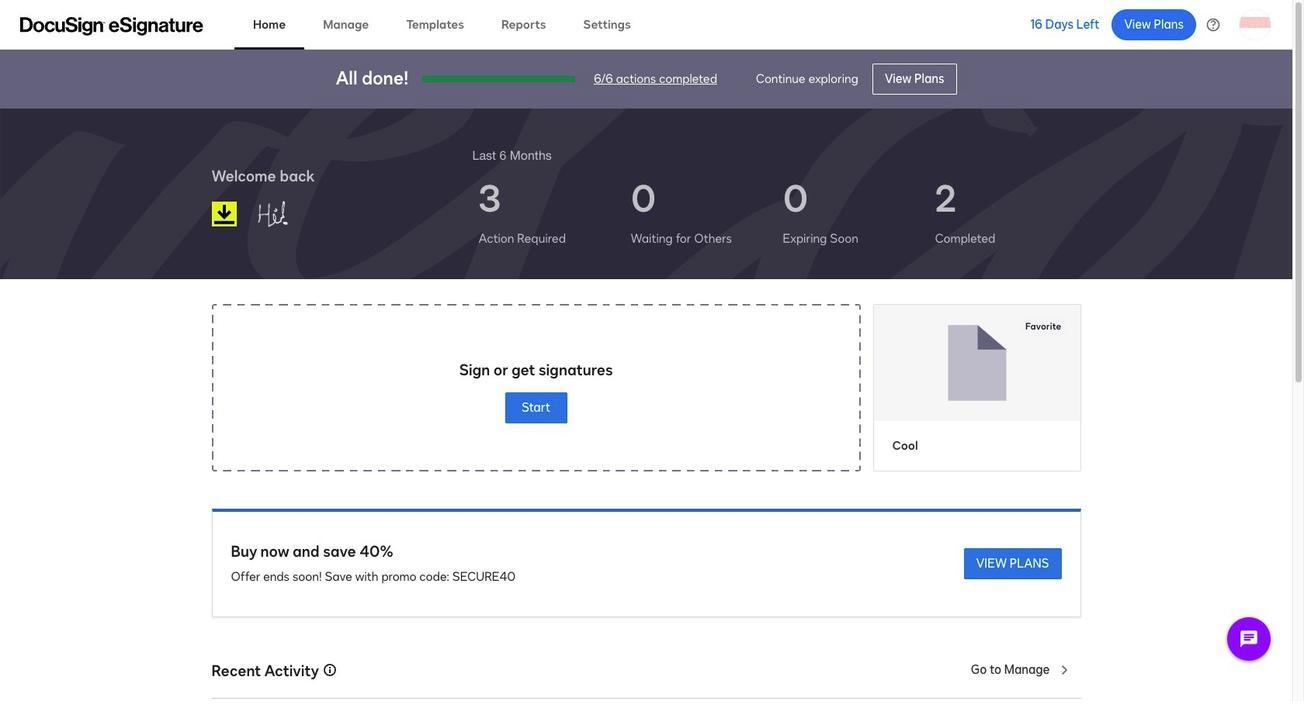 Task type: vqa. For each thing, say whether or not it's contained in the screenshot.
Manage Filters group
no



Task type: describe. For each thing, give the bounding box(es) containing it.
docusignlogo image
[[212, 202, 236, 227]]

generic name image
[[250, 194, 330, 234]]

your uploaded profile image image
[[1240, 9, 1271, 40]]



Task type: locate. For each thing, give the bounding box(es) containing it.
list
[[472, 165, 1081, 261]]

heading
[[472, 146, 552, 165]]

docusign esignature image
[[20, 17, 203, 35]]

use cool image
[[874, 305, 1080, 421]]



